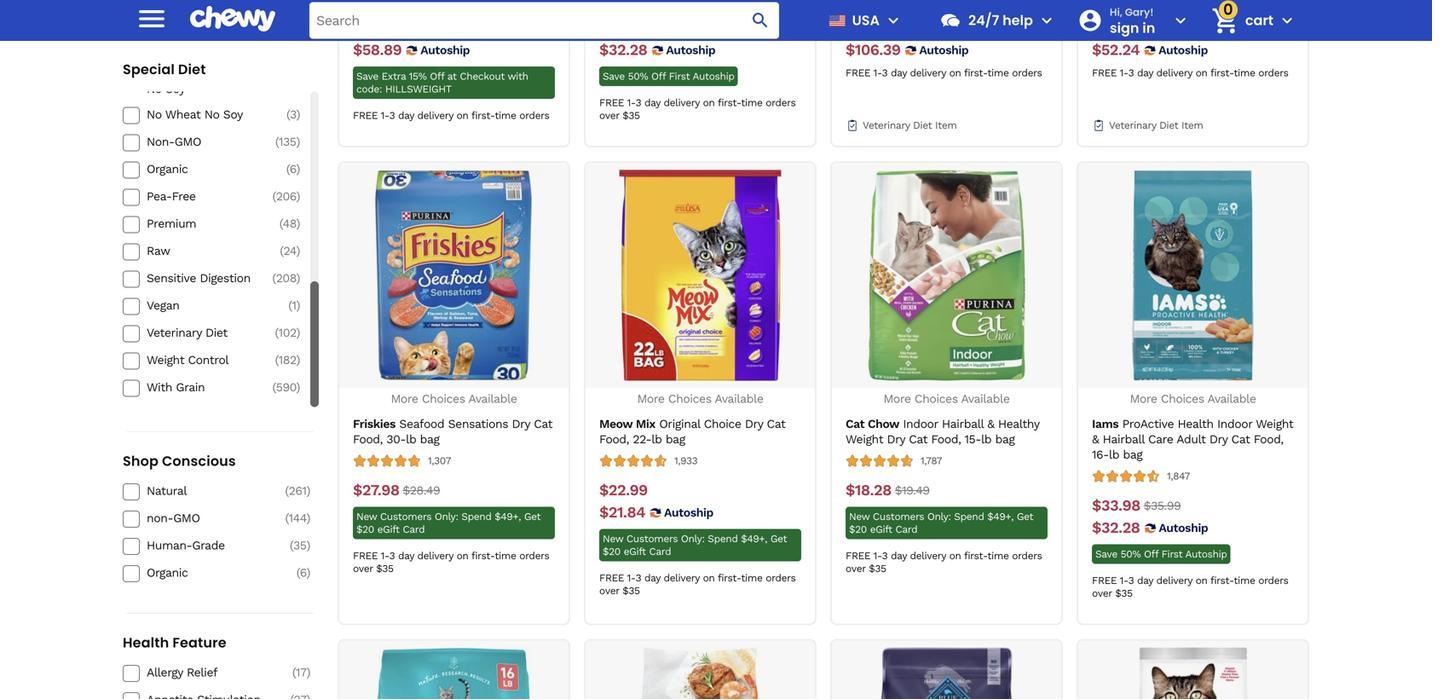 Task type: vqa. For each thing, say whether or not it's contained in the screenshot.
By link
no



Task type: describe. For each thing, give the bounding box(es) containing it.
dry inside the proactive health indoor weight & hairball care adult dry cat food, 16-lb bag
[[1210, 432, 1228, 446]]

22-
[[633, 432, 652, 446]]

cart link
[[1205, 0, 1274, 41]]

iams
[[1092, 417, 1119, 431]]

( for sensitive digestion link
[[272, 271, 276, 285]]

$54.99
[[1092, 19, 1141, 37]]

day down $18.28 $19.49
[[891, 550, 907, 562]]

24
[[283, 244, 296, 258]]

$22.99
[[599, 481, 648, 499]]

non-gmo link
[[147, 134, 268, 150]]

1 horizontal spatial card
[[649, 546, 671, 558]]

healthy
[[998, 417, 1040, 431]]

$32.28 for $32.28 text field
[[599, 41, 647, 59]]

care
[[1149, 432, 1174, 446]]

iams proactive health indoor weight & hairball care adult dry cat food, 16-lb bag image
[[1088, 170, 1299, 381]]

day down the hillsweight
[[398, 110, 414, 122]]

3 down $27.98 $28.49
[[389, 550, 395, 562]]

human-grade link
[[147, 538, 268, 553]]

$61.99 text field
[[353, 19, 399, 38]]

( for the raw link
[[280, 244, 283, 258]]

grade
[[192, 538, 225, 553]]

free
[[172, 189, 196, 204]]

veterinary for diet image
[[863, 119, 910, 131]]

( 182 )
[[275, 353, 300, 367]]

day down $32.28 text box
[[1137, 575, 1153, 587]]

( for natural link
[[285, 484, 289, 498]]

food, inside indoor hairball & healthy weight dry cat food, 15-lb bag
[[931, 432, 961, 446]]

0 horizontal spatial free 1-3 day delivery on first-time orders
[[353, 110, 549, 122]]

$35 for $22.99
[[623, 585, 640, 597]]

grain
[[176, 380, 205, 395]]

15-
[[965, 432, 981, 446]]

veterinary diet item for diet image
[[863, 119, 957, 131]]

special diet
[[123, 60, 206, 79]]

non-gmo
[[147, 135, 201, 149]]

3 down $106.39 "text box"
[[882, 67, 888, 79]]

( 102 )
[[275, 326, 300, 340]]

customers for $27.98
[[380, 511, 432, 523]]

available for $22.99
[[715, 392, 764, 406]]

more choices available for $27.98
[[391, 392, 517, 406]]

17
[[296, 666, 307, 680]]

261
[[289, 484, 307, 498]]

) for non-gmo link
[[296, 135, 300, 149]]

1 horizontal spatial $20
[[603, 546, 621, 558]]

lb inside original choice dry cat food, 22-lb bag
[[652, 432, 662, 446]]

$33.98 for $33.98 text field
[[1092, 497, 1141, 515]]

3 down $52.24 text field
[[1129, 67, 1134, 79]]

1 horizontal spatial off
[[651, 70, 666, 82]]

4 more choices available from the left
[[1130, 392, 1256, 406]]

hairball inside indoor hairball & healthy weight dry cat food, 15-lb bag
[[942, 417, 984, 431]]

$19.49
[[895, 484, 930, 498]]

human-grade
[[147, 538, 225, 553]]

non-gmo
[[147, 511, 200, 525]]

1,847
[[1167, 470, 1190, 482]]

$66.99 text field
[[402, 19, 440, 38]]

$21.84 text field
[[599, 504, 645, 522]]

natural
[[147, 484, 187, 498]]

help
[[1003, 11, 1033, 30]]

( 17 )
[[292, 666, 310, 680]]

$35.99 for $35.99 text field
[[651, 21, 688, 35]]

free down $18.28 text box
[[846, 550, 871, 562]]

6 for 1st organic link from the top
[[290, 162, 296, 176]]

digestion
[[200, 271, 251, 285]]

non-gmo link
[[147, 511, 268, 526]]

more choices available for $22.99
[[637, 392, 764, 406]]

indoor hairball & healthy weight dry cat food, 15-lb bag
[[846, 417, 1040, 446]]

free 1-3 day delivery on first-time orders over $35 for $18.28
[[846, 550, 1042, 575]]

590
[[276, 380, 296, 395]]

food, inside the proactive health indoor weight & hairball care adult dry cat food, 16-lb bag
[[1254, 432, 1284, 446]]

autoship for $106.39 "text box"
[[919, 43, 969, 57]]

) for sensitive digestion link
[[296, 271, 300, 285]]

save for $32.28
[[603, 70, 625, 82]]

1- down $106.39 "text box"
[[874, 67, 882, 79]]

meow
[[599, 417, 633, 431]]

get for $18.28
[[1017, 511, 1034, 523]]

$106.39
[[846, 41, 901, 59]]

free down $106.39 "text box"
[[846, 67, 871, 79]]

weight inside the proactive health indoor weight & hairball care adult dry cat food, 16-lb bag
[[1256, 417, 1294, 431]]

day down $52.24 text field
[[1137, 67, 1153, 79]]

bag inside seafood sensations dry cat food, 30-lb bag
[[420, 432, 440, 446]]

free down $32.28 text field
[[599, 97, 624, 109]]

( 3 )
[[286, 108, 300, 122]]

choices for $27.98
[[422, 392, 465, 406]]

weight control
[[147, 353, 229, 367]]

1 horizontal spatial save 50% off first autoship
[[1096, 548, 1227, 560]]

( for non-gmo link
[[285, 511, 289, 525]]

$33.98 $35.99 for $33.98 text box
[[599, 19, 688, 37]]

raw link
[[147, 244, 268, 259]]

sensitive digestion link
[[147, 271, 268, 286]]

$18.28
[[846, 481, 892, 499]]

1 horizontal spatial new customers only: spend $49+, get $20 egift card
[[603, 533, 787, 558]]

) for the allergy relief link
[[307, 666, 310, 680]]

fancy feast gourmet filet mignon flavor with real seafood & shrimp dry cat food, 7-lb bag image
[[595, 648, 806, 699]]

0 vertical spatial 50%
[[628, 70, 648, 82]]

$35 down $32.28 text box
[[1116, 588, 1133, 600]]

egift for $18.28
[[870, 524, 893, 536]]

1 horizontal spatial new
[[603, 533, 623, 545]]

3 down '$21.84' text field
[[636, 572, 641, 584]]

$61.99
[[353, 19, 399, 37]]

hairball inside the proactive health indoor weight & hairball care adult dry cat food, 16-lb bag
[[1103, 432, 1145, 446]]

( 206 )
[[272, 189, 300, 204]]

only: for $18.28
[[928, 511, 951, 523]]

0 horizontal spatial menu image
[[135, 1, 169, 36]]

only: for $27.98
[[435, 511, 458, 523]]

card for $27.98
[[403, 524, 425, 536]]

) for no wheat no soy link
[[296, 108, 300, 122]]

choices for $18.28
[[915, 392, 958, 406]]

off inside save extra 15% off at checkout with code: hillsweight
[[430, 70, 444, 82]]

$22.99 text field
[[599, 481, 648, 500]]

$32.28 for $32.28 text box
[[1092, 519, 1140, 537]]

lb inside indoor hairball & healthy weight dry cat food, 15-lb bag
[[981, 432, 992, 446]]

pea-free link
[[147, 189, 268, 204]]

cat inside the proactive health indoor weight & hairball care adult dry cat food, 16-lb bag
[[1232, 432, 1250, 446]]

get for $27.98
[[524, 511, 541, 523]]

pea-
[[147, 189, 172, 204]]

card for $18.28
[[896, 524, 918, 536]]

weight inside indoor hairball & healthy weight dry cat food, 15-lb bag
[[846, 432, 883, 446]]

over down $32.28 text box
[[1092, 588, 1112, 600]]

( for the allergy relief link
[[292, 666, 296, 680]]

raw
[[147, 244, 170, 258]]

4 more from the left
[[1130, 392, 1158, 406]]

over for $22.99
[[599, 585, 619, 597]]

1 horizontal spatial customers
[[627, 533, 678, 545]]

206
[[276, 189, 296, 204]]

( for first organic link from the bottom
[[297, 566, 300, 580]]

$27.98 text field
[[353, 481, 399, 500]]

35
[[293, 538, 307, 553]]

hi, gary! sign in
[[1110, 5, 1156, 37]]

0 horizontal spatial weight
[[147, 353, 184, 367]]

free down $52.24 text field
[[1092, 67, 1117, 79]]

& inside the proactive health indoor weight & hairball care adult dry cat food, 16-lb bag
[[1092, 432, 1099, 446]]

2 horizontal spatial free 1-3 day delivery on first-time orders
[[1092, 67, 1289, 79]]

1 horizontal spatial egift
[[624, 546, 646, 558]]

over down $32.28 text field
[[599, 110, 619, 122]]

208
[[276, 271, 296, 285]]

3 down $32.28 text box
[[1129, 575, 1134, 587]]

more choices available for $18.28
[[884, 392, 1010, 406]]

chewy support image
[[940, 9, 962, 32]]

cat inside indoor hairball & healthy weight dry cat food, 15-lb bag
[[909, 432, 928, 446]]

new customers only: spend $49+, get $20 egift card for $27.98
[[356, 511, 541, 536]]

$66.99
[[402, 21, 440, 35]]

allergy relief
[[147, 666, 218, 680]]

extra
[[382, 70, 406, 82]]

in
[[1143, 18, 1156, 37]]

$33.98 text field
[[1092, 497, 1141, 516]]

choices for $22.99
[[668, 392, 712, 406]]

proactive
[[1123, 417, 1174, 431]]

diet right diet image
[[913, 119, 932, 131]]

& inside indoor hairball & healthy weight dry cat food, 15-lb bag
[[988, 417, 995, 431]]

gary!
[[1125, 5, 1154, 19]]

free 1-3 day delivery on first-time orders over $35 for $22.99
[[599, 572, 796, 597]]

diet image
[[846, 119, 859, 132]]

premium
[[147, 217, 196, 231]]

( 48 )
[[279, 217, 300, 231]]

chewy home image
[[190, 0, 275, 38]]

144
[[289, 511, 307, 525]]

free 1-3 day delivery on first-time orders over $35 for $27.98
[[353, 550, 549, 575]]

1 vertical spatial 50%
[[1121, 548, 1141, 560]]

$20 for $27.98
[[356, 524, 374, 536]]

no up non-
[[147, 108, 162, 122]]

15%
[[409, 70, 427, 82]]

item for diet image
[[935, 119, 957, 131]]

1- down $32.28 text field
[[627, 97, 636, 109]]

no wheat no soy link
[[147, 107, 268, 123]]

3 down $18.28 $19.49
[[882, 550, 888, 562]]

free down code:
[[353, 110, 378, 122]]

relief
[[187, 666, 218, 680]]

( for 'weight control' link
[[275, 353, 279, 367]]

4 available from the left
[[1208, 392, 1256, 406]]

2 horizontal spatial off
[[1144, 548, 1159, 560]]

special
[[123, 60, 175, 79]]

( 24 )
[[280, 244, 300, 258]]

( for vegan "link"
[[288, 299, 292, 313]]

$21.84
[[599, 504, 645, 522]]

with
[[147, 380, 172, 395]]

submit search image
[[750, 10, 771, 31]]

spend for $18.28
[[954, 511, 984, 523]]

( 6 ) for 1st organic link from the top
[[286, 162, 300, 176]]

autoship for '$21.84' text field
[[664, 506, 714, 520]]

1- down $32.28 text box
[[1120, 575, 1129, 587]]

dry inside original choice dry cat food, 22-lb bag
[[745, 417, 763, 431]]

bag inside original choice dry cat food, 22-lb bag
[[666, 432, 685, 446]]

$33.98 text field
[[599, 19, 648, 38]]

Product search field
[[310, 2, 779, 39]]

bag inside indoor hairball & healthy weight dry cat food, 15-lb bag
[[995, 432, 1015, 446]]

$19.49 text field
[[895, 481, 930, 500]]

$35 down $32.28 text field
[[623, 110, 640, 122]]

sensitive
[[147, 271, 196, 285]]

at
[[447, 70, 457, 82]]

( for non-gmo link
[[275, 135, 279, 149]]

( 208 )
[[272, 271, 300, 285]]

0 vertical spatial save 50% off first autoship
[[603, 70, 735, 82]]

day down $32.28 text field
[[645, 97, 661, 109]]

$28.49
[[403, 484, 440, 498]]

chow
[[868, 417, 900, 431]]

$27.98
[[353, 481, 399, 499]]

1- down $18.28 text box
[[874, 550, 882, 562]]

mix
[[636, 417, 656, 431]]

) for first organic link from the bottom
[[307, 566, 310, 580]]

3 up ( 135 )
[[290, 108, 296, 122]]

day down '$21.84' text field
[[645, 572, 661, 584]]

gmo for non-
[[173, 511, 200, 525]]

3 down $32.28 text field
[[636, 97, 641, 109]]

dry inside indoor hairball & healthy weight dry cat food, 15-lb bag
[[887, 432, 905, 446]]

original
[[659, 417, 700, 431]]

$61.99 $66.99
[[353, 19, 440, 37]]

non-
[[147, 511, 173, 525]]

no left corn
[[147, 67, 162, 81]]

1 vertical spatial soy
[[223, 108, 243, 122]]

1 horizontal spatial get
[[771, 533, 787, 545]]

feature
[[173, 633, 227, 652]]



Task type: locate. For each thing, give the bounding box(es) containing it.
$32.28 down $33.98 text box
[[599, 41, 647, 59]]

2 horizontal spatial only:
[[928, 511, 951, 523]]

spend for $27.98
[[462, 511, 492, 523]]

more for $18.28
[[884, 392, 911, 406]]

more up seafood
[[391, 392, 418, 406]]

1 vertical spatial $32.28
[[1092, 519, 1140, 537]]

off down $35.99 text box
[[1144, 548, 1159, 560]]

( 6 ) down ( 35 ) at bottom left
[[297, 566, 310, 580]]

$33.98 up $32.28 text field
[[599, 19, 648, 37]]

1,307
[[428, 455, 451, 467]]

new down $18.28 text box
[[849, 511, 870, 523]]

available up healthy
[[961, 392, 1010, 406]]

0 horizontal spatial save
[[356, 70, 378, 82]]

account menu image
[[1171, 10, 1191, 31]]

choices up adult
[[1161, 392, 1205, 406]]

1- down code:
[[381, 110, 389, 122]]

food, inside seafood sensations dry cat food, 30-lb bag
[[353, 432, 383, 446]]

free down '$21.84' text field
[[599, 572, 624, 584]]

0 vertical spatial gmo
[[175, 135, 201, 149]]

50%
[[628, 70, 648, 82], [1121, 548, 1141, 560]]

$32.28
[[599, 41, 647, 59], [1092, 519, 1140, 537]]

0 horizontal spatial spend
[[462, 511, 492, 523]]

1 vertical spatial organic
[[147, 566, 188, 580]]

$32.28 text field
[[1092, 519, 1140, 538]]

24/7
[[969, 11, 1000, 30]]

( for 1st organic link from the top
[[286, 162, 290, 176]]

( 6 ) for first organic link from the bottom
[[297, 566, 310, 580]]

non-
[[147, 135, 175, 149]]

organic for 1st organic link from the top
[[147, 162, 188, 176]]

6 for first organic link from the bottom
[[300, 566, 307, 580]]

2 horizontal spatial $49+,
[[988, 511, 1014, 523]]

0 horizontal spatial 6
[[290, 162, 296, 176]]

hillsweight
[[385, 83, 452, 95]]

purina one tender selects blend with real salmon dry cat food, 16-lb bag image
[[348, 648, 560, 699]]

2 horizontal spatial get
[[1017, 511, 1034, 523]]

orders
[[1012, 67, 1042, 79], [1259, 67, 1289, 79], [766, 97, 796, 109], [519, 110, 549, 122], [519, 550, 549, 562], [1012, 550, 1042, 562], [766, 572, 796, 584], [1259, 575, 1289, 587]]

lb
[[406, 432, 416, 446], [652, 432, 662, 446], [981, 432, 992, 446], [1109, 448, 1120, 462]]

1 horizontal spatial veterinary diet item
[[1109, 119, 1204, 131]]

1- down $27.98 text field
[[381, 550, 389, 562]]

1 organic link from the top
[[147, 162, 268, 177]]

0 vertical spatial health
[[1178, 417, 1214, 431]]

food, right adult
[[1254, 432, 1284, 446]]

$35 down $18.28 text box
[[869, 563, 886, 575]]

more choices available
[[391, 392, 517, 406], [637, 392, 764, 406], [884, 392, 1010, 406], [1130, 392, 1256, 406]]

102
[[279, 326, 296, 340]]

veterinary diet item right diet image
[[863, 119, 957, 131]]

off left at
[[430, 70, 444, 82]]

over down '$21.84' text field
[[599, 585, 619, 597]]

organic for first organic link from the bottom
[[147, 566, 188, 580]]

0 horizontal spatial indoor
[[903, 417, 938, 431]]

soy down corn
[[165, 82, 185, 96]]

over for $18.28
[[846, 563, 866, 575]]

autoship for $58.89 'text box'
[[421, 43, 470, 57]]

0 vertical spatial organic link
[[147, 162, 268, 177]]

free 1-3 day delivery on first-time orders over $35
[[599, 97, 796, 122], [353, 550, 549, 575], [846, 550, 1042, 575], [599, 572, 796, 597], [1092, 575, 1289, 600]]

premium link
[[147, 216, 268, 232]]

0 horizontal spatial save 50% off first autoship
[[603, 70, 735, 82]]

1 horizontal spatial health
[[1178, 417, 1214, 431]]

shop conscious
[[123, 451, 236, 471]]

veterinary diet item for diet icon
[[1109, 119, 1204, 131]]

sensitive digestion
[[147, 271, 251, 285]]

cat
[[534, 417, 553, 431], [767, 417, 786, 431], [846, 417, 865, 431], [909, 432, 928, 446], [1232, 432, 1250, 446]]

cat chow indoor hairball & healthy weight dry cat food, 15-lb bag image
[[841, 170, 1053, 381]]

over
[[599, 110, 619, 122], [353, 563, 373, 575], [846, 563, 866, 575], [599, 585, 619, 597], [1092, 588, 1112, 600]]

veterinary
[[863, 119, 910, 131], [1109, 119, 1157, 131], [147, 326, 202, 340]]

0 horizontal spatial hairball
[[942, 417, 984, 431]]

0 horizontal spatial new
[[356, 511, 377, 523]]

1 vertical spatial organic link
[[147, 565, 268, 581]]

0 horizontal spatial $33.98 $35.99
[[599, 19, 688, 37]]

save extra 15% off at checkout with code: hillsweight
[[356, 70, 528, 95]]

0 horizontal spatial $35.99
[[651, 21, 688, 35]]

$18.28 $19.49
[[846, 481, 930, 499]]

gmo inside non-gmo link
[[173, 511, 200, 525]]

) for human-grade link
[[307, 538, 310, 553]]

corn
[[165, 67, 192, 81]]

1 horizontal spatial weight
[[846, 432, 883, 446]]

diet image
[[1092, 119, 1106, 132]]

1 more from the left
[[391, 392, 418, 406]]

1 vertical spatial ( 6 )
[[297, 566, 310, 580]]

$35.99 text field
[[651, 19, 688, 38]]

save 50% off first autoship down $35.99 text field
[[603, 70, 735, 82]]

$32.28 text field
[[599, 41, 647, 60]]

$35
[[623, 110, 640, 122], [376, 563, 394, 575], [869, 563, 886, 575], [623, 585, 640, 597], [1116, 588, 1133, 600]]

3 down the hillsweight
[[389, 110, 395, 122]]

indoor inside indoor hairball & healthy weight dry cat food, 15-lb bag
[[903, 417, 938, 431]]

1 vertical spatial gmo
[[173, 511, 200, 525]]

free 1-3 day delivery on first-time orders down account menu image
[[1092, 67, 1289, 79]]

0 vertical spatial $35.99
[[651, 21, 688, 35]]

wheat
[[214, 67, 249, 81], [165, 108, 201, 122]]

hi,
[[1110, 5, 1123, 19]]

save down $32.28 text field
[[603, 70, 625, 82]]

more up 'chow'
[[884, 392, 911, 406]]

more choices available up original
[[637, 392, 764, 406]]

0 horizontal spatial $20
[[356, 524, 374, 536]]

1 vertical spatial save 50% off first autoship
[[1096, 548, 1227, 560]]

help menu image
[[1037, 10, 1057, 31]]

( 590 )
[[272, 380, 300, 395]]

$35.99 for $35.99 text box
[[1144, 499, 1181, 513]]

2 horizontal spatial weight
[[1256, 417, 1294, 431]]

new down '$21.84' text field
[[603, 533, 623, 545]]

veterinary right diet image
[[863, 119, 910, 131]]

free down $27.98 text field
[[353, 550, 378, 562]]

weight control link
[[147, 353, 268, 368]]

) for veterinary diet link
[[296, 326, 300, 340]]

egift for $27.98
[[377, 524, 400, 536]]

no wheat no soy
[[147, 108, 243, 122]]

lb inside seafood sensations dry cat food, 30-lb bag
[[406, 432, 416, 446]]

2 choices from the left
[[668, 392, 712, 406]]

2 horizontal spatial new
[[849, 511, 870, 523]]

1 horizontal spatial save
[[603, 70, 625, 82]]

no right corn
[[195, 67, 210, 81]]

first
[[669, 70, 690, 82], [1162, 548, 1183, 560]]

first down $35.99 text field
[[669, 70, 690, 82]]

available for $18.28
[[961, 392, 1010, 406]]

$35 for $18.28
[[869, 563, 886, 575]]

1 vertical spatial hairball
[[1103, 432, 1145, 446]]

no
[[147, 67, 162, 81], [195, 67, 210, 81], [147, 82, 162, 96], [147, 108, 162, 122], [204, 108, 220, 122]]

16-
[[1092, 448, 1109, 462]]

$54.99 text field
[[1092, 19, 1141, 38]]

with
[[508, 70, 528, 82]]

free 1-3 day delivery on first-time orders down save extra 15% off at checkout with code: hillsweight
[[353, 110, 549, 122]]

diet up "control"
[[205, 326, 228, 340]]

cat right choice
[[767, 417, 786, 431]]

new for $18.28
[[849, 511, 870, 523]]

seafood sensations dry cat food, 30-lb bag
[[353, 417, 553, 446]]

2 horizontal spatial veterinary
[[1109, 119, 1157, 131]]

2 food, from the left
[[599, 432, 629, 446]]

customers down $18.28 $19.49
[[873, 511, 924, 523]]

1 indoor from the left
[[903, 417, 938, 431]]

usa
[[852, 11, 880, 30]]

egift down '$21.84' text field
[[624, 546, 646, 558]]

1 horizontal spatial &
[[1092, 432, 1099, 446]]

save inside save extra 15% off at checkout with code: hillsweight
[[356, 70, 378, 82]]

cat left 'chow'
[[846, 417, 865, 431]]

& up 16-
[[1092, 432, 1099, 446]]

( for human-grade link
[[290, 538, 293, 553]]

0 vertical spatial first
[[669, 70, 690, 82]]

0 horizontal spatial veterinary diet item
[[863, 119, 957, 131]]

1 horizontal spatial item
[[1182, 119, 1204, 131]]

autoship for $32.28 text box
[[1159, 521, 1208, 535]]

off down $35.99 text field
[[651, 70, 666, 82]]

) for pea-free link
[[296, 189, 300, 204]]

( 6 ) down ( 135 )
[[286, 162, 300, 176]]

new customers only: spend $49+, get $20 egift card for $18.28
[[849, 511, 1034, 536]]

dry down 'chow'
[[887, 432, 905, 446]]

cart menu image
[[1277, 10, 1298, 31]]

day down $27.98 $28.49
[[398, 550, 414, 562]]

0 horizontal spatial off
[[430, 70, 444, 82]]

save down $32.28 text box
[[1096, 548, 1118, 560]]

$111.99
[[846, 19, 895, 37]]

0 horizontal spatial 50%
[[628, 70, 648, 82]]

autoship for $52.24 text field
[[1159, 43, 1208, 57]]

2 more choices available from the left
[[637, 392, 764, 406]]

& left healthy
[[988, 417, 995, 431]]

1 vertical spatial 6
[[300, 566, 307, 580]]

save up code:
[[356, 70, 378, 82]]

2 available from the left
[[715, 392, 764, 406]]

vegan link
[[147, 298, 268, 314]]

1 choices from the left
[[422, 392, 465, 406]]

3 more from the left
[[884, 392, 911, 406]]

0 horizontal spatial get
[[524, 511, 541, 523]]

2 horizontal spatial egift
[[870, 524, 893, 536]]

2 more from the left
[[637, 392, 665, 406]]

0 vertical spatial soy
[[165, 82, 185, 96]]

wheat inside "no corn no wheat no soy"
[[214, 67, 249, 81]]

save for $58.89
[[356, 70, 378, 82]]

over down $18.28 text box
[[846, 563, 866, 575]]

sign
[[1110, 18, 1140, 37]]

) for 'weight control' link
[[296, 353, 300, 367]]

new customers only: spend $49+, get $20 egift card down '$21.84' text field
[[603, 533, 787, 558]]

food, up 1,787 in the right of the page
[[931, 432, 961, 446]]

day down $106.39 "text box"
[[891, 67, 907, 79]]

( for veterinary diet link
[[275, 326, 279, 340]]

food, inside original choice dry cat food, 22-lb bag
[[599, 432, 629, 446]]

organic link
[[147, 162, 268, 177], [147, 565, 268, 581]]

lb inside the proactive health indoor weight & hairball care adult dry cat food, 16-lb bag
[[1109, 448, 1120, 462]]

) for the raw link
[[296, 244, 300, 258]]

0 vertical spatial $33.98
[[599, 19, 648, 37]]

new customers only: spend $49+, get $20 egift card down the $19.49 text box on the right of the page
[[849, 511, 1034, 536]]

with grain
[[147, 380, 205, 395]]

2 horizontal spatial card
[[896, 524, 918, 536]]

original choice dry cat food, 22-lb bag
[[599, 417, 786, 446]]

bag inside the proactive health indoor weight & hairball care adult dry cat food, 16-lb bag
[[1123, 448, 1143, 462]]

no corn no wheat no soy link
[[147, 66, 268, 97]]

6 down ( 35 ) at bottom left
[[300, 566, 307, 580]]

no up non-gmo link
[[204, 108, 220, 122]]

0 horizontal spatial new customers only: spend $49+, get $20 egift card
[[356, 511, 541, 536]]

bag right 16-
[[1123, 448, 1143, 462]]

1- down $52.24 text field
[[1120, 67, 1129, 79]]

135
[[279, 135, 296, 149]]

1 item from the left
[[935, 119, 957, 131]]

1 horizontal spatial soy
[[223, 108, 243, 122]]

blue buffalo wilderness chicken recipe grain-free dry cat food, 12-lb bag image
[[841, 648, 1053, 699]]

items image
[[1210, 6, 1240, 36]]

1 horizontal spatial $33.98 $35.99
[[1092, 497, 1181, 515]]

4 food, from the left
[[1254, 432, 1284, 446]]

2 horizontal spatial customers
[[873, 511, 924, 523]]

over for $27.98
[[353, 563, 373, 575]]

wheat up non-gmo
[[165, 108, 201, 122]]

available for $27.98
[[469, 392, 517, 406]]

0 horizontal spatial veterinary
[[147, 326, 202, 340]]

diet right diet icon
[[1160, 119, 1179, 131]]

$111.99 text field
[[846, 19, 895, 38]]

0 vertical spatial ( 6 )
[[286, 162, 300, 176]]

hairball down iams
[[1103, 432, 1145, 446]]

gmo down no wheat no soy
[[175, 135, 201, 149]]

veterinary right diet icon
[[1109, 119, 1157, 131]]

autoship for $32.28 text field
[[666, 43, 716, 57]]

spend
[[462, 511, 492, 523], [954, 511, 984, 523], [708, 533, 738, 545]]

menu image inside usa popup button
[[883, 10, 904, 31]]

gmo
[[175, 135, 201, 149], [173, 511, 200, 525]]

24/7 help
[[969, 11, 1033, 30]]

1 more choices available from the left
[[391, 392, 517, 406]]

bag down healthy
[[995, 432, 1015, 446]]

24/7 help link
[[933, 0, 1033, 41]]

delivery
[[910, 67, 946, 79], [1157, 67, 1193, 79], [664, 97, 700, 109], [417, 110, 453, 122], [417, 550, 453, 562], [910, 550, 946, 562], [664, 572, 700, 584], [1157, 575, 1193, 587]]

1 horizontal spatial $33.98
[[1092, 497, 1141, 515]]

( for no wheat no soy link
[[286, 108, 290, 122]]

$49+, for $18.28
[[988, 511, 1014, 523]]

$33.98 for $33.98 text box
[[599, 19, 648, 37]]

0 vertical spatial $33.98 $35.99
[[599, 19, 688, 37]]

cat right adult
[[1232, 432, 1250, 446]]

choice
[[704, 417, 741, 431]]

$27.98 $28.49
[[353, 481, 440, 499]]

0 horizontal spatial customers
[[380, 511, 432, 523]]

$35 down $27.98 text field
[[376, 563, 394, 575]]

0 vertical spatial hairball
[[942, 417, 984, 431]]

1 horizontal spatial menu image
[[883, 10, 904, 31]]

1 organic from the top
[[147, 162, 188, 176]]

$35.99 right $33.98 text box
[[651, 21, 688, 35]]

hairball up the 15-
[[942, 417, 984, 431]]

$33.98 $35.99
[[599, 19, 688, 37], [1092, 497, 1181, 515]]

2 horizontal spatial $20
[[849, 524, 867, 536]]

diet right special
[[178, 60, 206, 79]]

0 vertical spatial organic
[[147, 162, 188, 176]]

vegan
[[147, 299, 179, 313]]

$106.39 text field
[[846, 41, 901, 60]]

$33.98 $35.99 up $32.28 text box
[[1092, 497, 1181, 515]]

2 veterinary diet item from the left
[[1109, 119, 1204, 131]]

menu image
[[135, 1, 169, 36], [883, 10, 904, 31]]

0 vertical spatial weight
[[147, 353, 184, 367]]

( for with grain link
[[272, 380, 276, 395]]

1 vertical spatial weight
[[1256, 417, 1294, 431]]

1 horizontal spatial free 1-3 day delivery on first-time orders
[[846, 67, 1042, 79]]

gmo for non-
[[175, 135, 201, 149]]

organic link down non-gmo link
[[147, 162, 268, 177]]

cat right 'sensations'
[[534, 417, 553, 431]]

customers down '$21.84' text field
[[627, 533, 678, 545]]

50% down $32.28 text field
[[628, 70, 648, 82]]

bag down seafood
[[420, 432, 440, 446]]

1 horizontal spatial first
[[1162, 548, 1183, 560]]

dry right choice
[[745, 417, 763, 431]]

cat inside original choice dry cat food, 22-lb bag
[[767, 417, 786, 431]]

0 horizontal spatial soy
[[165, 82, 185, 96]]

1 horizontal spatial 6
[[300, 566, 307, 580]]

2 item from the left
[[1182, 119, 1204, 131]]

$28.49 text field
[[403, 481, 440, 500]]

1 horizontal spatial $32.28
[[1092, 519, 1140, 537]]

1 horizontal spatial spend
[[708, 533, 738, 545]]

conscious
[[162, 451, 236, 471]]

Search text field
[[310, 2, 779, 39]]

$58.89 text field
[[353, 41, 402, 60]]

0 vertical spatial wheat
[[214, 67, 249, 81]]

0 horizontal spatial wheat
[[165, 108, 201, 122]]

veterinary diet item
[[863, 119, 957, 131], [1109, 119, 1204, 131]]

1- down '$21.84' text field
[[627, 572, 636, 584]]

choices up original
[[668, 392, 712, 406]]

off
[[430, 70, 444, 82], [651, 70, 666, 82], [1144, 548, 1159, 560]]

$20 down '$21.84' text field
[[603, 546, 621, 558]]

0 vertical spatial $32.28
[[599, 41, 647, 59]]

1 horizontal spatial hairball
[[1103, 432, 1145, 446]]

0 vertical spatial 6
[[290, 162, 296, 176]]

1 horizontal spatial veterinary
[[863, 119, 910, 131]]

item for diet icon
[[1182, 119, 1204, 131]]

3 more choices available from the left
[[884, 392, 1010, 406]]

1 vertical spatial $33.98
[[1092, 497, 1141, 515]]

50% down $32.28 text box
[[1121, 548, 1141, 560]]

hill's science diet adult sensitive stomach & sensitive skin chicken & rice recipe dry cat food, 15.5-lb bag image
[[1088, 648, 1299, 699]]

$20 down $18.28 text box
[[849, 524, 867, 536]]

new
[[356, 511, 377, 523], [849, 511, 870, 523], [603, 533, 623, 545]]

new for $27.98
[[356, 511, 377, 523]]

organic down human-
[[147, 566, 188, 580]]

code:
[[356, 83, 382, 95]]

more for $27.98
[[391, 392, 418, 406]]

4 choices from the left
[[1161, 392, 1205, 406]]

$33.98 $35.99 for $33.98 text field
[[1092, 497, 1181, 515]]

1 vertical spatial &
[[1092, 432, 1099, 446]]

first-
[[964, 67, 988, 79], [1211, 67, 1234, 79], [718, 97, 741, 109], [472, 110, 495, 122], [472, 550, 495, 562], [964, 550, 988, 562], [718, 572, 741, 584], [1211, 575, 1234, 587]]

dry inside seafood sensations dry cat food, 30-lb bag
[[512, 417, 530, 431]]

more choices available up the proactive health indoor weight & hairball care adult dry cat food, 16-lb bag
[[1130, 392, 1256, 406]]

health inside the proactive health indoor weight & hairball care adult dry cat food, 16-lb bag
[[1178, 417, 1214, 431]]

meow mix
[[599, 417, 656, 431]]

$20 down $27.98 text field
[[356, 524, 374, 536]]

veterinary for diet icon
[[1109, 119, 1157, 131]]

customers for $18.28
[[873, 511, 924, 523]]

$33.98 up $32.28 text box
[[1092, 497, 1141, 515]]

no down special
[[147, 82, 162, 96]]

1 food, from the left
[[353, 432, 383, 446]]

1
[[292, 299, 296, 313]]

organic
[[147, 162, 188, 176], [147, 566, 188, 580]]

1 available from the left
[[469, 392, 517, 406]]

0 horizontal spatial first
[[669, 70, 690, 82]]

more for $22.99
[[637, 392, 665, 406]]

3 available from the left
[[961, 392, 1010, 406]]

wheat up no wheat no soy link
[[214, 67, 249, 81]]

3 food, from the left
[[931, 432, 961, 446]]

pea-free
[[147, 189, 196, 204]]

only: down the $19.49 text box on the right of the page
[[928, 511, 951, 523]]

( 6 )
[[286, 162, 300, 176], [297, 566, 310, 580]]

usa button
[[822, 0, 904, 41]]

get
[[524, 511, 541, 523], [1017, 511, 1034, 523], [771, 533, 787, 545]]

$35 for $27.98
[[376, 563, 394, 575]]

free down $32.28 text box
[[1092, 575, 1117, 587]]

( 135 )
[[275, 135, 300, 149]]

2 organic from the top
[[147, 566, 188, 580]]

$52.24 text field
[[1092, 41, 1140, 60]]

veterinary down the vegan
[[147, 326, 202, 340]]

1,933
[[674, 455, 698, 467]]

( for premium link
[[279, 217, 283, 231]]

$20 for $18.28
[[849, 524, 867, 536]]

cat inside seafood sensations dry cat food, 30-lb bag
[[534, 417, 553, 431]]

) for with grain link
[[296, 380, 300, 395]]

48
[[283, 217, 296, 231]]

0 horizontal spatial item
[[935, 119, 957, 131]]

( 35 )
[[290, 538, 310, 553]]

2 vertical spatial weight
[[846, 432, 883, 446]]

1 veterinary diet item from the left
[[863, 119, 957, 131]]

3 choices from the left
[[915, 392, 958, 406]]

checkout
[[460, 70, 505, 82]]

) for natural link
[[307, 484, 310, 498]]

free 1-3 day delivery on first-time orders
[[846, 67, 1042, 79], [1092, 67, 1289, 79], [353, 110, 549, 122]]

$18.28 text field
[[846, 481, 892, 500]]

0 horizontal spatial $32.28
[[599, 41, 647, 59]]

0 vertical spatial &
[[988, 417, 995, 431]]

more choices available up indoor hairball & healthy weight dry cat food, 15-lb bag
[[884, 392, 1010, 406]]

1 horizontal spatial $49+,
[[741, 533, 767, 545]]

)
[[296, 108, 300, 122], [296, 135, 300, 149], [296, 162, 300, 176], [296, 189, 300, 204], [296, 217, 300, 231], [296, 244, 300, 258], [296, 271, 300, 285], [296, 299, 300, 313], [296, 326, 300, 340], [296, 353, 300, 367], [296, 380, 300, 395], [307, 484, 310, 498], [307, 511, 310, 525], [307, 538, 310, 553], [307, 566, 310, 580], [307, 666, 310, 680]]

only:
[[435, 511, 458, 523], [928, 511, 951, 523], [681, 533, 705, 545]]

menu image right usa at the right of the page
[[883, 10, 904, 31]]

2 indoor from the left
[[1218, 417, 1253, 431]]

gmo inside non-gmo link
[[175, 135, 201, 149]]

indoor inside the proactive health indoor weight & hairball care adult dry cat food, 16-lb bag
[[1218, 417, 1253, 431]]

) for premium link
[[296, 217, 300, 231]]

2 horizontal spatial save
[[1096, 548, 1118, 560]]

more choices available up seafood sensations dry cat food, 30-lb bag at the bottom left of the page
[[391, 392, 517, 406]]

proactive health indoor weight & hairball care adult dry cat food, 16-lb bag
[[1092, 417, 1294, 462]]

$35.99 text field
[[1144, 497, 1181, 516]]

1 vertical spatial health
[[123, 633, 169, 652]]

bag
[[420, 432, 440, 446], [666, 432, 685, 446], [995, 432, 1015, 446], [1123, 448, 1143, 462]]

0 horizontal spatial only:
[[435, 511, 458, 523]]

2 horizontal spatial new customers only: spend $49+, get $20 egift card
[[849, 511, 1034, 536]]

1 horizontal spatial $35.99
[[1144, 499, 1181, 513]]

1 horizontal spatial wheat
[[214, 67, 249, 81]]

30-
[[387, 432, 406, 446]]

human-
[[147, 538, 192, 553]]

choices up indoor hairball & healthy weight dry cat food, 15-lb bag
[[915, 392, 958, 406]]

autoship
[[421, 43, 470, 57], [666, 43, 716, 57], [919, 43, 969, 57], [1159, 43, 1208, 57], [693, 70, 735, 82], [664, 506, 714, 520], [1159, 521, 1208, 535], [1186, 548, 1227, 560]]

only: down 1,933 in the left of the page
[[681, 533, 705, 545]]

$35.99 down 1,847
[[1144, 499, 1181, 513]]

soy inside "no corn no wheat no soy"
[[165, 82, 185, 96]]

$49+, for $27.98
[[495, 511, 521, 523]]

) for non-gmo link
[[307, 511, 310, 525]]

0 horizontal spatial $49+,
[[495, 511, 521, 523]]

item
[[935, 119, 957, 131], [1182, 119, 1204, 131]]

2 organic link from the top
[[147, 565, 268, 581]]

) for vegan "link"
[[296, 299, 300, 313]]

$58.89
[[353, 41, 402, 59]]

friskies seafood sensations dry cat food, 30-lb bag image
[[348, 170, 560, 381]]

(
[[286, 108, 290, 122], [275, 135, 279, 149], [286, 162, 290, 176], [272, 189, 276, 204], [279, 217, 283, 231], [280, 244, 283, 258], [272, 271, 276, 285], [288, 299, 292, 313], [275, 326, 279, 340], [275, 353, 279, 367], [272, 380, 276, 395], [285, 484, 289, 498], [285, 511, 289, 525], [290, 538, 293, 553], [297, 566, 300, 580], [292, 666, 296, 680]]

0 horizontal spatial egift
[[377, 524, 400, 536]]

) for 1st organic link from the top
[[296, 162, 300, 176]]

1 horizontal spatial only:
[[681, 533, 705, 545]]

( for pea-free link
[[272, 189, 276, 204]]

allergy
[[147, 666, 183, 680]]

$32.28 down $33.98 text field
[[1092, 519, 1140, 537]]

meow mix original choice dry cat food, 22-lb bag image
[[595, 170, 806, 381]]

health feature
[[123, 633, 227, 652]]



